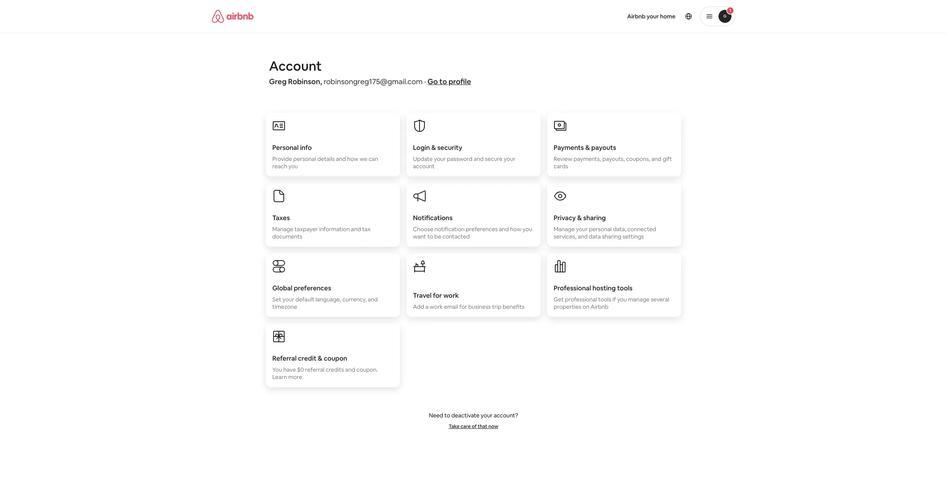 Task type: vqa. For each thing, say whether or not it's contained in the screenshot.
Louisiana
no



Task type: locate. For each thing, give the bounding box(es) containing it.
0 horizontal spatial work
[[430, 303, 443, 311]]

0 vertical spatial for
[[433, 292, 442, 300]]

personal
[[293, 155, 316, 163], [589, 226, 612, 233]]

1 vertical spatial work
[[430, 303, 443, 311]]

coupons,
[[626, 155, 650, 163]]

& up referral
[[318, 355, 322, 363]]

notifications choose notification preferences and how you want to be contacted
[[413, 214, 532, 240]]

1 horizontal spatial work
[[443, 292, 459, 300]]

professional hosting tools get professional tools if you manage several properties on airbnb
[[554, 284, 669, 311]]

referral
[[272, 355, 297, 363]]

you inside the professional hosting tools get professional tools if you manage several properties on airbnb
[[617, 296, 627, 303]]

for right email
[[459, 303, 467, 311]]

payouts,
[[603, 155, 625, 163]]

payments & payouts review payments, payouts, coupons, and gift cards
[[554, 144, 672, 170]]

professional
[[554, 284, 591, 293]]

0 horizontal spatial manage
[[272, 226, 293, 233]]

personal down the info
[[293, 155, 316, 163]]

0 horizontal spatial tools
[[598, 296, 611, 303]]

& inside privacy & sharing manage your personal data, connected services, and data sharing settings
[[577, 214, 582, 223]]

work up email
[[443, 292, 459, 300]]

add
[[413, 303, 424, 311]]

to inside account greg robinson , robinsongreg175@gmail.com · go to profile
[[440, 77, 447, 86]]

currency,
[[342, 296, 367, 303]]

gift
[[663, 155, 672, 163]]

a
[[425, 303, 429, 311]]

your up that in the bottom right of the page
[[481, 412, 493, 420]]

0 horizontal spatial preferences
[[294, 284, 331, 293]]

home
[[660, 13, 676, 20]]

coupon
[[324, 355, 347, 363]]

personal
[[272, 144, 299, 152]]

your inside privacy & sharing manage your personal data, connected services, and data sharing settings
[[576, 226, 588, 233]]

0 vertical spatial tools
[[617, 284, 633, 293]]

travel
[[413, 292, 432, 300]]

your inside the global preferences set your default language, currency, and timezone
[[282, 296, 294, 303]]

& right the login
[[431, 144, 436, 152]]

account
[[269, 58, 322, 74]]

1 vertical spatial personal
[[589, 226, 612, 233]]

0 vertical spatial personal
[[293, 155, 316, 163]]

1 horizontal spatial for
[[459, 303, 467, 311]]

sharing right data
[[602, 233, 621, 240]]

1 horizontal spatial tools
[[617, 284, 633, 293]]

1 horizontal spatial manage
[[554, 226, 575, 233]]

and inside the payments & payouts review payments, payouts, coupons, and gift cards
[[652, 155, 662, 163]]

0 vertical spatial sharing
[[583, 214, 606, 223]]

2 manage from the left
[[554, 226, 575, 233]]

1 horizontal spatial personal
[[589, 226, 612, 233]]

1 manage from the left
[[272, 226, 293, 233]]

1 vertical spatial tools
[[598, 296, 611, 303]]

0 vertical spatial how
[[347, 155, 358, 163]]

1 horizontal spatial how
[[510, 226, 521, 233]]

1 horizontal spatial airbnb
[[627, 13, 646, 20]]

password
[[447, 155, 473, 163]]

& inside the login & security update your password and secure your account
[[431, 144, 436, 152]]

benefits
[[503, 303, 525, 311]]

2 vertical spatial you
[[617, 296, 627, 303]]

1 vertical spatial airbnb
[[591, 303, 609, 311]]

robinsongreg175@gmail.com
[[324, 77, 423, 86]]

sharing
[[583, 214, 606, 223], [602, 233, 621, 240]]

your left data
[[576, 226, 588, 233]]

you
[[288, 163, 298, 170], [523, 226, 532, 233], [617, 296, 627, 303]]

go
[[428, 77, 438, 86]]

work right a
[[430, 303, 443, 311]]

data,
[[613, 226, 626, 233]]

global
[[272, 284, 292, 293]]

login
[[413, 144, 430, 152]]

manage inside taxes manage taxpayer information and tax documents
[[272, 226, 293, 233]]

1 vertical spatial preferences
[[294, 284, 331, 293]]

provide
[[272, 155, 292, 163]]

referral
[[305, 366, 325, 374]]

1 vertical spatial for
[[459, 303, 467, 311]]

profile element
[[483, 0, 735, 33]]

taxpayer
[[295, 226, 318, 233]]

& for privacy
[[577, 214, 582, 223]]

2 horizontal spatial you
[[617, 296, 627, 303]]

0 horizontal spatial you
[[288, 163, 298, 170]]

1
[[730, 8, 731, 13]]

1 horizontal spatial you
[[523, 226, 532, 233]]

cards
[[554, 163, 568, 170]]

preferences up default
[[294, 284, 331, 293]]

airbnb left the home
[[627, 13, 646, 20]]

deactivate
[[451, 412, 480, 420]]

you right reach
[[288, 163, 298, 170]]

documents
[[272, 233, 302, 240]]

your right the 'secure' at the top right
[[504, 155, 516, 163]]

personal inside the personal info provide personal details and how we can reach you
[[293, 155, 316, 163]]

settings
[[623, 233, 644, 240]]

credits
[[326, 366, 344, 374]]

properties
[[554, 303, 581, 311]]

if
[[613, 296, 616, 303]]

take
[[449, 424, 460, 430]]

work
[[443, 292, 459, 300], [430, 303, 443, 311]]

get
[[554, 296, 564, 303]]

0 horizontal spatial airbnb
[[591, 303, 609, 311]]

timezone
[[272, 303, 297, 311]]

credit
[[298, 355, 316, 363]]

0 vertical spatial work
[[443, 292, 459, 300]]

update
[[413, 155, 433, 163]]

taxes
[[272, 214, 290, 223]]

0 vertical spatial to
[[440, 77, 447, 86]]

you right if
[[617, 296, 627, 303]]

0 vertical spatial preferences
[[466, 226, 498, 233]]

tools up "manage"
[[617, 284, 633, 293]]

airbnb right on
[[591, 303, 609, 311]]

manage down privacy
[[554, 226, 575, 233]]

we
[[360, 155, 367, 163]]

& inside the payments & payouts review payments, payouts, coupons, and gift cards
[[585, 144, 590, 152]]

and
[[336, 155, 346, 163], [474, 155, 484, 163], [652, 155, 662, 163], [351, 226, 361, 233], [499, 226, 509, 233], [578, 233, 588, 240], [368, 296, 378, 303], [345, 366, 355, 374]]

how
[[347, 155, 358, 163], [510, 226, 521, 233]]

your down security
[[434, 155, 446, 163]]

&
[[431, 144, 436, 152], [585, 144, 590, 152], [577, 214, 582, 223], [318, 355, 322, 363]]

your
[[647, 13, 659, 20], [434, 155, 446, 163], [504, 155, 516, 163], [576, 226, 588, 233], [282, 296, 294, 303], [481, 412, 493, 420]]

personal info provide personal details and how we can reach you
[[272, 144, 378, 170]]

coupon.
[[356, 366, 378, 374]]

connected
[[628, 226, 656, 233]]

security
[[437, 144, 462, 152]]

your left the home
[[647, 13, 659, 20]]

to right go
[[440, 77, 447, 86]]

2 vertical spatial to
[[445, 412, 450, 420]]

several
[[651, 296, 669, 303]]

for
[[433, 292, 442, 300], [459, 303, 467, 311]]

preferences
[[466, 226, 498, 233], [294, 284, 331, 293]]

and inside notifications choose notification preferences and how you want to be contacted
[[499, 226, 509, 233]]

1 vertical spatial how
[[510, 226, 521, 233]]

& for login
[[431, 144, 436, 152]]

services,
[[554, 233, 577, 240]]

preferences right notification
[[466, 226, 498, 233]]

1 vertical spatial you
[[523, 226, 532, 233]]

payouts
[[591, 144, 616, 152]]

0 horizontal spatial for
[[433, 292, 442, 300]]

0 vertical spatial airbnb
[[627, 13, 646, 20]]

you left services,
[[523, 226, 532, 233]]

your right set
[[282, 296, 294, 303]]

& up payments,
[[585, 144, 590, 152]]

global preferences set your default language, currency, and timezone
[[272, 284, 378, 311]]

0 vertical spatial you
[[288, 163, 298, 170]]

manage down taxes
[[272, 226, 293, 233]]

care
[[461, 424, 471, 430]]

contacted
[[443, 233, 470, 240]]

sharing up data
[[583, 214, 606, 223]]

airbnb your home
[[627, 13, 676, 20]]

1 vertical spatial to
[[427, 233, 433, 240]]

to left be
[[427, 233, 433, 240]]

tools left if
[[598, 296, 611, 303]]

tools
[[617, 284, 633, 293], [598, 296, 611, 303]]

& right privacy
[[577, 214, 582, 223]]

for right travel
[[433, 292, 442, 300]]

your inside profile element
[[647, 13, 659, 20]]

account
[[413, 163, 435, 170]]

$0
[[297, 366, 304, 374]]

0 horizontal spatial how
[[347, 155, 358, 163]]

to right need
[[445, 412, 450, 420]]

take care of that now link
[[449, 424, 498, 430]]

now
[[489, 424, 498, 430]]

privacy & sharing manage your personal data, connected services, and data sharing settings
[[554, 214, 656, 240]]

to
[[440, 77, 447, 86], [427, 233, 433, 240], [445, 412, 450, 420]]

personal left data,
[[589, 226, 612, 233]]

notification
[[435, 226, 465, 233]]

1 horizontal spatial preferences
[[466, 226, 498, 233]]

preferences inside the global preferences set your default language, currency, and timezone
[[294, 284, 331, 293]]

0 horizontal spatial personal
[[293, 155, 316, 163]]



Task type: describe. For each thing, give the bounding box(es) containing it.
learn
[[272, 374, 287, 381]]

email
[[444, 303, 458, 311]]

information
[[319, 226, 350, 233]]

to inside notifications choose notification preferences and how you want to be contacted
[[427, 233, 433, 240]]

login & security update your password and secure your account
[[413, 144, 516, 170]]

be
[[434, 233, 441, 240]]

privacy
[[554, 214, 576, 223]]

payments
[[554, 144, 584, 152]]

travel for work add a work email for business trip benefits
[[413, 292, 525, 311]]

business
[[468, 303, 491, 311]]

set
[[272, 296, 281, 303]]

need to deactivate your account? take care of that now
[[429, 412, 518, 430]]

manage
[[628, 296, 650, 303]]

·
[[424, 77, 426, 86]]

personal inside privacy & sharing manage your personal data, connected services, and data sharing settings
[[589, 226, 612, 233]]

greg
[[269, 77, 287, 86]]

choose
[[413, 226, 433, 233]]

professional
[[565, 296, 597, 303]]

& inside referral credit & coupon you have $0 referral credits and coupon. learn more.
[[318, 355, 322, 363]]

need
[[429, 412, 443, 420]]

referral credit & coupon you have $0 referral credits and coupon. learn more.
[[272, 355, 378, 381]]

data
[[589, 233, 601, 240]]

profile
[[449, 77, 471, 86]]

how inside notifications choose notification preferences and how you want to be contacted
[[510, 226, 521, 233]]

preferences inside notifications choose notification preferences and how you want to be contacted
[[466, 226, 498, 233]]

more.
[[288, 374, 304, 381]]

on
[[583, 303, 589, 311]]

1 vertical spatial sharing
[[602, 233, 621, 240]]

and inside referral credit & coupon you have $0 referral credits and coupon. learn more.
[[345, 366, 355, 374]]

secure
[[485, 155, 503, 163]]

hosting
[[593, 284, 616, 293]]

and inside the personal info provide personal details and how we can reach you
[[336, 155, 346, 163]]

have
[[283, 366, 296, 374]]

can
[[369, 155, 378, 163]]

reach
[[272, 163, 287, 170]]

trip
[[492, 303, 502, 311]]

& for payments
[[585, 144, 590, 152]]

manage inside privacy & sharing manage your personal data, connected services, and data sharing settings
[[554, 226, 575, 233]]

to inside the need to deactivate your account? take care of that now
[[445, 412, 450, 420]]

you
[[272, 366, 282, 374]]

that
[[478, 424, 488, 430]]

taxes manage taxpayer information and tax documents
[[272, 214, 371, 240]]

info
[[300, 144, 312, 152]]

and inside privacy & sharing manage your personal data, connected services, and data sharing settings
[[578, 233, 588, 240]]

notifications
[[413, 214, 453, 223]]

your inside the need to deactivate your account? take care of that now
[[481, 412, 493, 420]]

robinson
[[288, 77, 320, 86]]

and inside the login & security update your password and secure your account
[[474, 155, 484, 163]]

airbnb your home link
[[622, 8, 681, 25]]

details
[[317, 155, 335, 163]]

default
[[295, 296, 314, 303]]

review
[[554, 155, 573, 163]]

and inside taxes manage taxpayer information and tax documents
[[351, 226, 361, 233]]

airbnb inside profile element
[[627, 13, 646, 20]]

account greg robinson , robinsongreg175@gmail.com · go to profile
[[269, 58, 471, 86]]

you inside the personal info provide personal details and how we can reach you
[[288, 163, 298, 170]]

you inside notifications choose notification preferences and how you want to be contacted
[[523, 226, 532, 233]]

go to profile link
[[428, 77, 471, 86]]

and inside the global preferences set your default language, currency, and timezone
[[368, 296, 378, 303]]

payments,
[[574, 155, 601, 163]]

,
[[320, 77, 322, 86]]

of
[[472, 424, 477, 430]]

1 button
[[700, 7, 735, 26]]

language,
[[316, 296, 341, 303]]

airbnb inside the professional hosting tools get professional tools if you manage several properties on airbnb
[[591, 303, 609, 311]]

want
[[413, 233, 426, 240]]

how inside the personal info provide personal details and how we can reach you
[[347, 155, 358, 163]]



